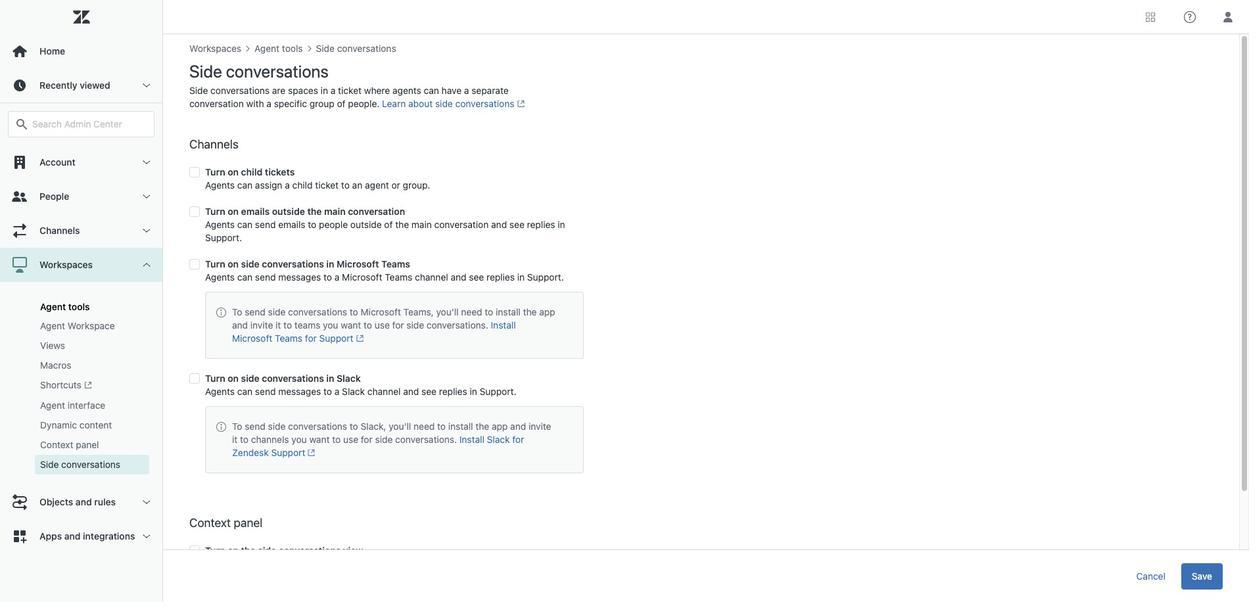 Task type: vqa. For each thing, say whether or not it's contained in the screenshot.
left or
no



Task type: locate. For each thing, give the bounding box(es) containing it.
agent tools element
[[40, 301, 90, 312]]

dynamic content element
[[40, 419, 112, 432]]

user menu image
[[1220, 8, 1237, 25]]

0 vertical spatial and
[[76, 497, 92, 508]]

workspaces group
[[0, 282, 162, 486]]

agent up views at left bottom
[[40, 320, 65, 332]]

agent for agent interface
[[40, 400, 65, 411]]

shortcuts
[[40, 380, 81, 391]]

agent for agent tools
[[40, 301, 66, 312]]

home button
[[0, 34, 162, 68]]

1 vertical spatial agent
[[40, 320, 65, 332]]

tree item containing workspaces
[[0, 248, 162, 486]]

tree
[[0, 145, 162, 554]]

save button
[[1182, 563, 1224, 590]]

dynamic
[[40, 420, 77, 431]]

agent up dynamic
[[40, 400, 65, 411]]

viewed
[[80, 80, 110, 91]]

and left rules
[[76, 497, 92, 508]]

and right apps
[[64, 531, 81, 542]]

recently viewed button
[[0, 68, 162, 103]]

0 vertical spatial agent
[[40, 301, 66, 312]]

apps and integrations button
[[0, 520, 162, 554]]

agent interface link
[[35, 396, 149, 416]]

and for apps
[[64, 531, 81, 542]]

and
[[76, 497, 92, 508], [64, 531, 81, 542]]

tree item
[[0, 248, 162, 486]]

2 agent from the top
[[40, 320, 65, 332]]

tree containing account
[[0, 145, 162, 554]]

macros link
[[35, 356, 149, 376]]

zendesk products image
[[1147, 12, 1156, 21]]

apps and integrations
[[39, 531, 135, 542]]

context
[[40, 440, 73, 451]]

1 vertical spatial and
[[64, 531, 81, 542]]

1 agent from the top
[[40, 301, 66, 312]]

3 agent from the top
[[40, 400, 65, 411]]

views link
[[35, 336, 149, 356]]

agent tools
[[40, 301, 90, 312]]

agent interface element
[[40, 399, 105, 413]]

cancel
[[1137, 571, 1166, 582]]

2 vertical spatial agent
[[40, 400, 65, 411]]

Search Admin Center field
[[32, 118, 146, 130]]

agent
[[40, 301, 66, 312], [40, 320, 65, 332], [40, 400, 65, 411]]

primary element
[[0, 0, 163, 603]]

agent left 'tools'
[[40, 301, 66, 312]]

account
[[39, 157, 76, 168]]

side
[[40, 459, 59, 471]]

agent inside "element"
[[40, 400, 65, 411]]

context panel link
[[35, 436, 149, 455]]

dynamic content link
[[35, 416, 149, 436]]

None search field
[[1, 111, 161, 137]]

rules
[[94, 497, 116, 508]]

none search field inside 'primary' element
[[1, 111, 161, 137]]

interface
[[68, 400, 105, 411]]

people
[[39, 191, 69, 202]]

integrations
[[83, 531, 135, 542]]



Task type: describe. For each thing, give the bounding box(es) containing it.
panel
[[76, 440, 99, 451]]

context panel
[[40, 440, 99, 451]]

agent workspace
[[40, 320, 115, 332]]

content
[[80, 420, 112, 431]]

channels button
[[0, 214, 162, 248]]

macros
[[40, 360, 71, 371]]

conversations
[[61, 459, 120, 471]]

agent workspace element
[[40, 320, 115, 333]]

side conversations link
[[35, 455, 149, 475]]

agent interface
[[40, 400, 105, 411]]

help image
[[1185, 11, 1197, 23]]

shortcuts element
[[40, 379, 92, 393]]

context panel element
[[40, 439, 99, 452]]

agent for agent workspace
[[40, 320, 65, 332]]

agent workspace link
[[35, 316, 149, 336]]

people button
[[0, 180, 162, 214]]

tree item inside 'primary' element
[[0, 248, 162, 486]]

cancel button
[[1127, 563, 1177, 590]]

macros element
[[40, 359, 71, 372]]

recently
[[39, 80, 77, 91]]

recently viewed
[[39, 80, 110, 91]]

objects and rules button
[[0, 486, 162, 520]]

side conversations element
[[40, 459, 120, 472]]

apps
[[39, 531, 62, 542]]

tree inside 'primary' element
[[0, 145, 162, 554]]

channels
[[39, 225, 80, 236]]

shortcuts link
[[35, 376, 149, 396]]

tools
[[68, 301, 90, 312]]

side conversations
[[40, 459, 120, 471]]

save
[[1193, 571, 1213, 582]]

account button
[[0, 145, 162, 180]]

objects and rules
[[39, 497, 116, 508]]

objects
[[39, 497, 73, 508]]

home
[[39, 45, 65, 57]]

views
[[40, 340, 65, 351]]

dynamic content
[[40, 420, 112, 431]]

workspaces
[[39, 259, 93, 270]]

workspaces button
[[0, 248, 162, 282]]

and for objects
[[76, 497, 92, 508]]

workspace
[[68, 320, 115, 332]]

views element
[[40, 339, 65, 353]]



